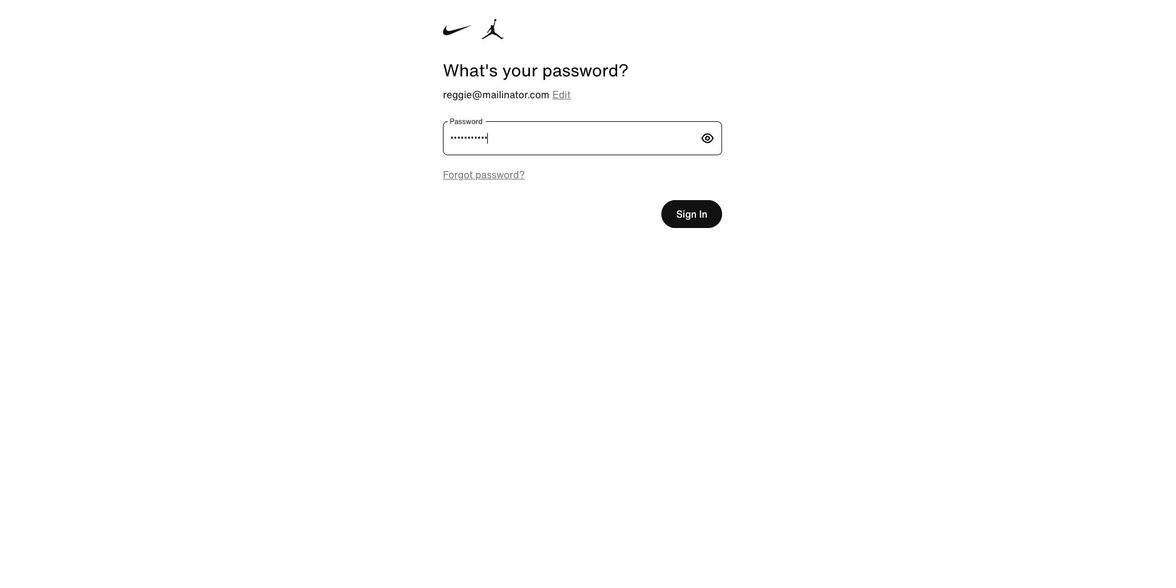 Task type: vqa. For each thing, say whether or not it's contained in the screenshot.
nike logo
yes



Task type: describe. For each thing, give the bounding box(es) containing it.
nike logo image
[[443, 20, 472, 41]]

what's your password? group element
[[443, 0, 722, 80]]



Task type: locate. For each thing, give the bounding box(es) containing it.
what's your password? element
[[443, 61, 722, 80]]

None password field
[[443, 121, 701, 155]]

show or hide the password image
[[701, 131, 715, 146]]



